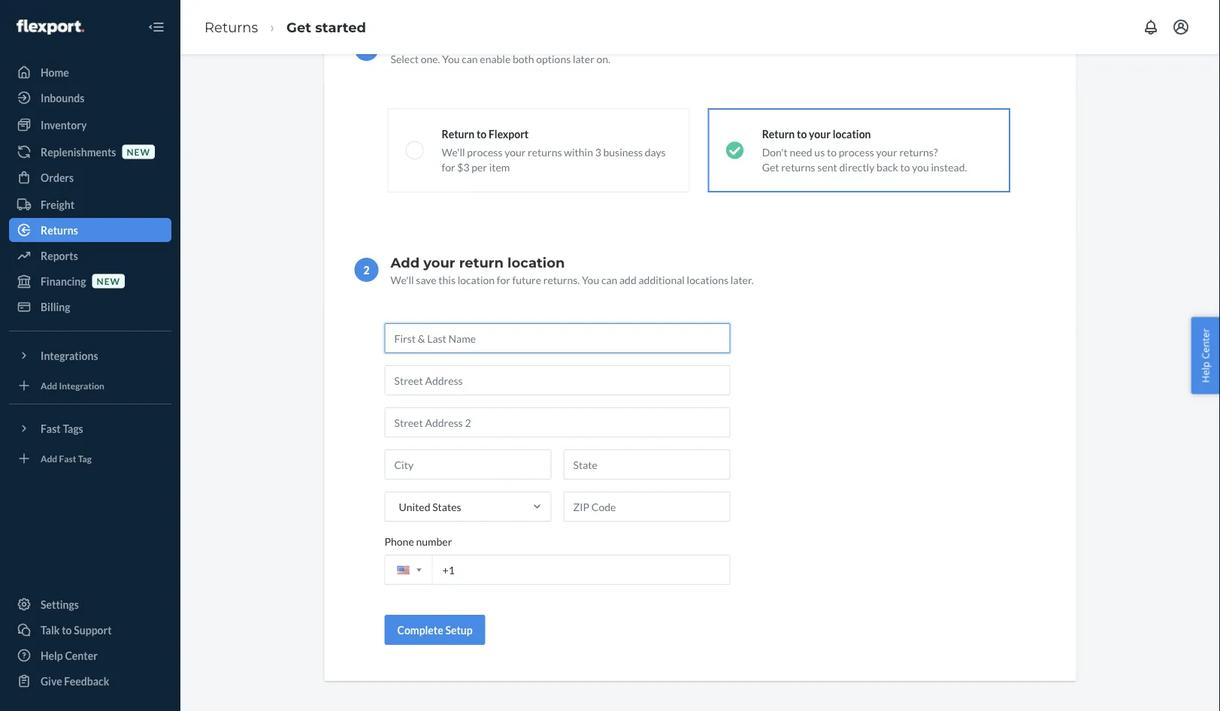 Task type: describe. For each thing, give the bounding box(es) containing it.
give
[[41, 675, 62, 688]]

returns?
[[900, 146, 938, 158]]

talk
[[41, 624, 60, 637]]

billing link
[[9, 295, 172, 319]]

don't
[[763, 146, 788, 158]]

check circle image
[[726, 141, 744, 159]]

home link
[[9, 60, 172, 84]]

us
[[815, 146, 825, 158]]

item
[[490, 161, 510, 173]]

help center inside button
[[1199, 329, 1213, 383]]

process inside return to your location don't need us to process your returns? get returns sent directly back to you instead.
[[839, 146, 875, 158]]

breadcrumbs navigation
[[193, 5, 378, 49]]

support
[[74, 624, 112, 637]]

close navigation image
[[147, 18, 166, 36]]

orders link
[[9, 166, 172, 190]]

one.
[[421, 52, 440, 65]]

your inside add your return location we'll save this location for future returns. you can add additional locations later.
[[424, 254, 456, 271]]

later.
[[731, 273, 754, 286]]

help center button
[[1192, 317, 1221, 394]]

back
[[877, 161, 899, 173]]

add for fast
[[41, 453, 57, 464]]

return for don't
[[763, 128, 795, 140]]

your up us
[[810, 128, 831, 140]]

options
[[537, 52, 571, 65]]

return to your location don't need us to process your returns? get returns sent directly back to you instead.
[[763, 128, 968, 173]]

Street Address 2 text field
[[385, 408, 731, 438]]

complete setup
[[398, 624, 473, 637]]

united states
[[399, 501, 462, 513]]

location for return to your location
[[833, 128, 872, 140]]

billing
[[41, 301, 70, 313]]

integration
[[59, 380, 105, 391]]

states
[[433, 501, 462, 513]]

get inside breadcrumbs navigation
[[287, 19, 312, 35]]

tags
[[63, 422, 83, 435]]

days
[[645, 146, 666, 158]]

freight link
[[9, 193, 172, 217]]

united states: + 1 image
[[417, 569, 422, 572]]

get started link
[[287, 19, 366, 35]]

flexport
[[489, 128, 529, 140]]

on.
[[597, 52, 611, 65]]

3
[[596, 146, 602, 158]]

directly
[[840, 161, 875, 173]]

returns inside breadcrumbs navigation
[[205, 19, 258, 35]]

add for integration
[[41, 380, 57, 391]]

fast inside dropdown button
[[41, 422, 61, 435]]

to for support
[[62, 624, 72, 637]]

both
[[513, 52, 535, 65]]

help inside help center link
[[41, 650, 63, 662]]

0 horizontal spatial returns link
[[9, 218, 172, 242]]

feedback
[[64, 675, 109, 688]]

for inside return to flexport we'll process your returns within 3 business days for $3 per item
[[442, 161, 456, 173]]

returns.
[[544, 273, 580, 286]]

instead.
[[932, 161, 968, 173]]

financing
[[41, 275, 86, 288]]

select one. you can enable both options later on. button
[[325, 14, 1077, 84]]

locations
[[687, 273, 729, 286]]

complete setup button
[[385, 615, 486, 645]]

inventory link
[[9, 113, 172, 137]]

return
[[459, 254, 504, 271]]

business
[[604, 146, 643, 158]]

you inside button
[[443, 52, 460, 65]]

new for financing
[[97, 276, 120, 287]]

returns link inside breadcrumbs navigation
[[205, 19, 258, 35]]

to right us
[[827, 146, 837, 158]]

started
[[315, 19, 366, 35]]

returns inside return to flexport we'll process your returns within 3 business days for $3 per item
[[528, 146, 562, 158]]

2
[[364, 264, 370, 276]]

talk to support button
[[9, 618, 172, 642]]

open notifications image
[[1143, 18, 1161, 36]]

for inside add your return location we'll save this location for future returns. you can add additional locations later.
[[497, 273, 511, 286]]

fast tags button
[[9, 417, 172, 441]]

complete
[[398, 624, 444, 637]]

additional
[[639, 273, 685, 286]]



Task type: locate. For each thing, give the bounding box(es) containing it.
get started
[[287, 19, 366, 35]]

add integration
[[41, 380, 105, 391]]

your up this
[[424, 254, 456, 271]]

0 horizontal spatial help
[[41, 650, 63, 662]]

enable
[[480, 52, 511, 65]]

orders
[[41, 171, 74, 184]]

get down "don't"
[[763, 161, 780, 173]]

we'll up $3
[[442, 146, 465, 158]]

fast tags
[[41, 422, 83, 435]]

can inside add your return location we'll save this location for future returns. you can add additional locations later.
[[602, 273, 618, 286]]

Street Address text field
[[385, 366, 731, 396]]

0 vertical spatial help
[[1199, 362, 1213, 383]]

1 vertical spatial add
[[41, 380, 57, 391]]

integrations button
[[9, 344, 172, 368]]

your up back
[[877, 146, 898, 158]]

to inside button
[[62, 624, 72, 637]]

1 (702) 123-4567 telephone field
[[385, 555, 731, 585]]

0 vertical spatial location
[[833, 128, 872, 140]]

fast
[[41, 422, 61, 435], [59, 453, 76, 464]]

returns right close navigation icon
[[205, 19, 258, 35]]

to left flexport
[[477, 128, 487, 140]]

1 vertical spatial for
[[497, 273, 511, 286]]

2 horizontal spatial location
[[833, 128, 872, 140]]

1 vertical spatial new
[[97, 276, 120, 287]]

need
[[790, 146, 813, 158]]

2 process from the left
[[839, 146, 875, 158]]

0 vertical spatial center
[[1199, 329, 1213, 359]]

location
[[833, 128, 872, 140], [508, 254, 565, 271], [458, 273, 495, 286]]

phone
[[385, 535, 414, 548]]

integrations
[[41, 349, 98, 362]]

we'll inside add your return location we'll save this location for future returns. you can add additional locations later.
[[391, 273, 414, 286]]

0 vertical spatial you
[[443, 52, 460, 65]]

returns inside returns link
[[41, 224, 78, 237]]

united
[[399, 501, 431, 513]]

help inside help center button
[[1199, 362, 1213, 383]]

0 vertical spatial returns
[[528, 146, 562, 158]]

returns inside return to your location don't need us to process your returns? get returns sent directly back to you instead.
[[782, 161, 816, 173]]

1 return from the left
[[442, 128, 475, 140]]

select one. you can enable both options later on.
[[391, 52, 611, 65]]

1 vertical spatial help
[[41, 650, 63, 662]]

0 horizontal spatial returns
[[528, 146, 562, 158]]

center inside button
[[1199, 329, 1213, 359]]

we'll
[[442, 146, 465, 158], [391, 273, 414, 286]]

return to flexport we'll process your returns within 3 business days for $3 per item
[[442, 128, 666, 173]]

inventory
[[41, 118, 87, 131]]

process inside return to flexport we'll process your returns within 3 business days for $3 per item
[[467, 146, 503, 158]]

get
[[287, 19, 312, 35], [763, 161, 780, 173]]

1 vertical spatial center
[[65, 650, 98, 662]]

1 horizontal spatial center
[[1199, 329, 1213, 359]]

1 horizontal spatial we'll
[[442, 146, 465, 158]]

returns left within at the left of the page
[[528, 146, 562, 158]]

fast left tags
[[41, 422, 61, 435]]

to left you
[[901, 161, 911, 173]]

1 horizontal spatial get
[[763, 161, 780, 173]]

save
[[416, 273, 437, 286]]

returns
[[205, 19, 258, 35], [41, 224, 78, 237]]

fast left tag
[[59, 453, 76, 464]]

location for add your return location
[[508, 254, 565, 271]]

0 horizontal spatial location
[[458, 273, 495, 286]]

returns link
[[205, 19, 258, 35], [9, 218, 172, 242]]

reports
[[41, 249, 78, 262]]

to
[[477, 128, 487, 140], [797, 128, 808, 140], [827, 146, 837, 158], [901, 161, 911, 173], [62, 624, 72, 637]]

your inside return to flexport we'll process your returns within 3 business days for $3 per item
[[505, 146, 526, 158]]

0 vertical spatial new
[[127, 146, 150, 157]]

talk to support
[[41, 624, 112, 637]]

reports link
[[9, 244, 172, 268]]

you right one.
[[443, 52, 460, 65]]

location up future
[[508, 254, 565, 271]]

$3
[[458, 161, 470, 173]]

return up $3
[[442, 128, 475, 140]]

can left add
[[602, 273, 618, 286]]

0 horizontal spatial returns
[[41, 224, 78, 237]]

0 horizontal spatial for
[[442, 161, 456, 173]]

phone number
[[385, 535, 452, 548]]

future
[[513, 273, 542, 286]]

we'll left the save
[[391, 273, 414, 286]]

you
[[913, 161, 930, 173]]

0 vertical spatial can
[[462, 52, 478, 65]]

1 horizontal spatial help
[[1199, 362, 1213, 383]]

1 horizontal spatial help center
[[1199, 329, 1213, 383]]

1 horizontal spatial for
[[497, 273, 511, 286]]

1 horizontal spatial returns
[[782, 161, 816, 173]]

home
[[41, 66, 69, 79]]

can inside button
[[462, 52, 478, 65]]

your
[[810, 128, 831, 140], [505, 146, 526, 158], [877, 146, 898, 158], [424, 254, 456, 271]]

can left enable
[[462, 52, 478, 65]]

0 vertical spatial help center
[[1199, 329, 1213, 383]]

open account menu image
[[1173, 18, 1191, 36]]

you inside add your return location we'll save this location for future returns. you can add additional locations later.
[[582, 273, 600, 286]]

1 process from the left
[[467, 146, 503, 158]]

1 vertical spatial returns link
[[9, 218, 172, 242]]

return for process
[[442, 128, 475, 140]]

new up orders link on the top
[[127, 146, 150, 157]]

help center link
[[9, 644, 172, 668]]

select
[[391, 52, 419, 65]]

freight
[[41, 198, 75, 211]]

1 vertical spatial get
[[763, 161, 780, 173]]

you right returns.
[[582, 273, 600, 286]]

City text field
[[385, 450, 552, 480]]

0 horizontal spatial get
[[287, 19, 312, 35]]

settings link
[[9, 593, 172, 617]]

add inside add your return location we'll save this location for future returns. you can add additional locations later.
[[391, 254, 420, 271]]

to for your
[[797, 128, 808, 140]]

can
[[462, 52, 478, 65], [602, 273, 618, 286]]

add your return location we'll save this location for future returns. you can add additional locations later.
[[391, 254, 754, 286]]

ZIP Code text field
[[564, 492, 731, 522]]

get inside return to your location don't need us to process your returns? get returns sent directly back to you instead.
[[763, 161, 780, 173]]

add down fast tags on the bottom of the page
[[41, 453, 57, 464]]

0 horizontal spatial you
[[443, 52, 460, 65]]

return
[[442, 128, 475, 140], [763, 128, 795, 140]]

0 horizontal spatial return
[[442, 128, 475, 140]]

1 vertical spatial we'll
[[391, 273, 414, 286]]

1 horizontal spatial location
[[508, 254, 565, 271]]

your down flexport
[[505, 146, 526, 158]]

process up per
[[467, 146, 503, 158]]

add up the save
[[391, 254, 420, 271]]

within
[[564, 146, 594, 158]]

location up "directly"
[[833, 128, 872, 140]]

1 vertical spatial location
[[508, 254, 565, 271]]

to for flexport
[[477, 128, 487, 140]]

1 horizontal spatial new
[[127, 146, 150, 157]]

1 vertical spatial help center
[[41, 650, 98, 662]]

1 vertical spatial returns
[[782, 161, 816, 173]]

center
[[1199, 329, 1213, 359], [65, 650, 98, 662]]

2 return from the left
[[763, 128, 795, 140]]

1 vertical spatial you
[[582, 273, 600, 286]]

returns
[[528, 146, 562, 158], [782, 161, 816, 173]]

add integration link
[[9, 374, 172, 398]]

1 vertical spatial fast
[[59, 453, 76, 464]]

2 vertical spatial location
[[458, 273, 495, 286]]

return up "don't"
[[763, 128, 795, 140]]

0 vertical spatial add
[[391, 254, 420, 271]]

0 horizontal spatial new
[[97, 276, 120, 287]]

returns link up reports link in the left of the page
[[9, 218, 172, 242]]

add left integration
[[41, 380, 57, 391]]

location inside return to your location don't need us to process your returns? get returns sent directly back to you instead.
[[833, 128, 872, 140]]

0 vertical spatial we'll
[[442, 146, 465, 158]]

we'll inside return to flexport we'll process your returns within 3 business days for $3 per item
[[442, 146, 465, 158]]

later
[[573, 52, 595, 65]]

for
[[442, 161, 456, 173], [497, 273, 511, 286]]

sent
[[818, 161, 838, 173]]

1 vertical spatial can
[[602, 273, 618, 286]]

0 horizontal spatial we'll
[[391, 273, 414, 286]]

0 vertical spatial returns
[[205, 19, 258, 35]]

returns link right close navigation icon
[[205, 19, 258, 35]]

settings
[[41, 598, 79, 611]]

for left $3
[[442, 161, 456, 173]]

returns down need
[[782, 161, 816, 173]]

to right talk
[[62, 624, 72, 637]]

inbounds
[[41, 91, 84, 104]]

new
[[127, 146, 150, 157], [97, 276, 120, 287]]

returns up reports
[[41, 224, 78, 237]]

number
[[416, 535, 452, 548]]

get left started
[[287, 19, 312, 35]]

replenishments
[[41, 146, 116, 158]]

2 vertical spatial add
[[41, 453, 57, 464]]

State text field
[[564, 450, 731, 480]]

give feedback button
[[9, 670, 172, 694]]

0 horizontal spatial process
[[467, 146, 503, 158]]

process up "directly"
[[839, 146, 875, 158]]

this
[[439, 273, 456, 286]]

1 horizontal spatial returns
[[205, 19, 258, 35]]

add for your
[[391, 254, 420, 271]]

1 horizontal spatial returns link
[[205, 19, 258, 35]]

0 horizontal spatial center
[[65, 650, 98, 662]]

per
[[472, 161, 487, 173]]

inbounds link
[[9, 86, 172, 110]]

location down the return at the top left of page
[[458, 273, 495, 286]]

add
[[620, 273, 637, 286]]

for left future
[[497, 273, 511, 286]]

1 horizontal spatial process
[[839, 146, 875, 158]]

1 horizontal spatial return
[[763, 128, 795, 140]]

1 horizontal spatial you
[[582, 273, 600, 286]]

process
[[467, 146, 503, 158], [839, 146, 875, 158]]

0 vertical spatial for
[[442, 161, 456, 173]]

setup
[[446, 624, 473, 637]]

0 vertical spatial get
[[287, 19, 312, 35]]

1 horizontal spatial can
[[602, 273, 618, 286]]

return inside return to your location don't need us to process your returns? get returns sent directly back to you instead.
[[763, 128, 795, 140]]

First & Last Name text field
[[385, 323, 731, 354]]

1 vertical spatial returns
[[41, 224, 78, 237]]

new down reports link in the left of the page
[[97, 276, 120, 287]]

give feedback
[[41, 675, 109, 688]]

add fast tag link
[[9, 447, 172, 471]]

new for replenishments
[[127, 146, 150, 157]]

0 vertical spatial fast
[[41, 422, 61, 435]]

return inside return to flexport we'll process your returns within 3 business days for $3 per item
[[442, 128, 475, 140]]

0 vertical spatial returns link
[[205, 19, 258, 35]]

help
[[1199, 362, 1213, 383], [41, 650, 63, 662]]

to inside return to flexport we'll process your returns within 3 business days for $3 per item
[[477, 128, 487, 140]]

tag
[[78, 453, 92, 464]]

to up need
[[797, 128, 808, 140]]

add
[[391, 254, 420, 271], [41, 380, 57, 391], [41, 453, 57, 464]]

0 horizontal spatial can
[[462, 52, 478, 65]]

0 horizontal spatial help center
[[41, 650, 98, 662]]

flexport logo image
[[17, 20, 84, 35]]

add fast tag
[[41, 453, 92, 464]]



Task type: vqa. For each thing, say whether or not it's contained in the screenshot.
Missing Payment Information at the top of page
no



